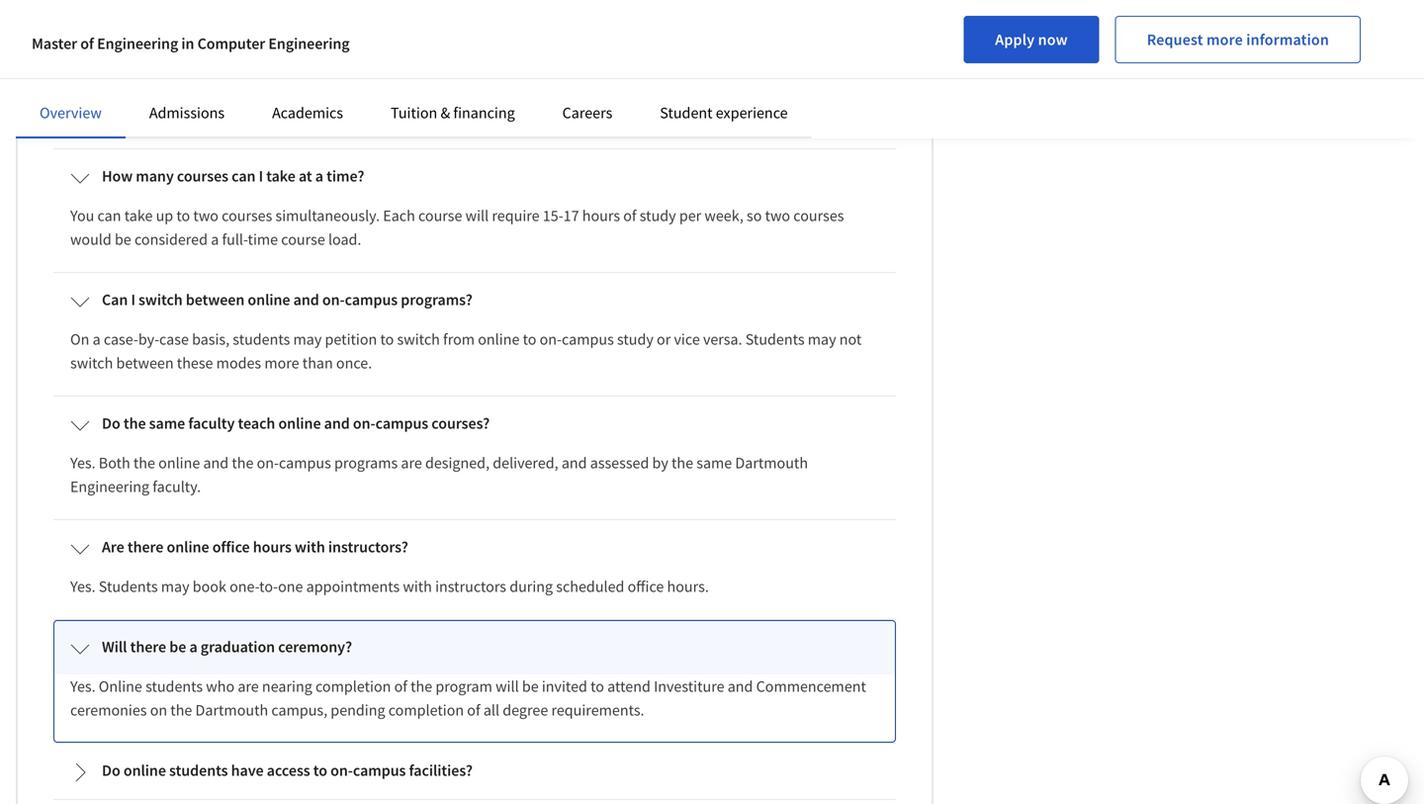 Task type: vqa. For each thing, say whether or not it's contained in the screenshot.
Student experience
yes



Task type: describe. For each thing, give the bounding box(es) containing it.
designed,
[[425, 453, 490, 472]]

of right the master
[[80, 34, 94, 53]]

students inside the "on a case-by-case basis, students may petition to switch from online to on-campus study or vice versa. students may not switch between these modes more than once."
[[233, 329, 290, 349]]

1 vertical spatial enroll
[[217, 58, 255, 78]]

financing
[[453, 103, 515, 123]]

more inside the "on a case-by-case basis, students may petition to switch from online to on-campus study or vice versa. students may not switch between these modes more than once."
[[264, 353, 299, 373]]

on- inside the "on a case-by-case basis, students may petition to switch from online to on-campus study or vice versa. students may not switch between these modes more than once."
[[540, 329, 562, 349]]

the down teach
[[232, 453, 254, 472]]

book
[[193, 576, 226, 596]]

knowledge
[[744, 82, 816, 102]]

yes. students may book one-to-one appointments with instructors during scheduled office hours.
[[70, 576, 709, 596]]

courses inside the specialization. these courses can help you build knowledge in the relevant subject areas and explore learning with dartmouth engineering and coursera.
[[566, 82, 616, 102]]

to-
[[259, 576, 278, 596]]

the inside do the same faculty teach online and on-campus courses? dropdown button
[[123, 413, 146, 433]]

academics link
[[272, 103, 343, 123]]

0 horizontal spatial degree
[[324, 58, 369, 78]]

campus for facilities?
[[353, 760, 406, 780]]

careers
[[562, 103, 612, 123]]

with inside the specialization. these courses can help you build knowledge in the relevant subject areas and explore learning with dartmouth engineering and coursera.
[[356, 106, 385, 125]]

yes. both the online and the on-campus programs are designed, delivered, and assessed by the same dartmouth engineering faculty.
[[70, 453, 808, 496]]

i left apply
[[267, 19, 272, 38]]

1 horizontal spatial may
[[293, 329, 322, 349]]

yes. for yes. online students who are nearing completion of the program will be invited to attend investiture and commencement ceremonies on the dartmouth campus, pending completion of all degree requirements.
[[70, 676, 96, 696]]

faculty
[[188, 413, 235, 433]]

these
[[177, 353, 213, 373]]

2 horizontal spatial switch
[[397, 329, 440, 349]]

tuition & financing
[[391, 103, 515, 123]]

in inside the in association with coursera, such as the
[[776, 58, 789, 78]]

who
[[206, 676, 235, 696]]

the inside the in association with coursera, such as the
[[221, 82, 243, 102]]

between inside dropdown button
[[186, 290, 245, 309]]

students for have
[[169, 760, 228, 780]]

will for program
[[496, 676, 519, 696]]

learning
[[299, 106, 353, 125]]

in inside dropdown button
[[376, 19, 389, 38]]

can for help
[[620, 82, 643, 102]]

and down 'as'
[[218, 106, 243, 125]]

engineering inside the specialization. these courses can help you build knowledge in the relevant subject areas and explore learning with dartmouth engineering and coursera.
[[465, 106, 544, 125]]

courses up full-
[[222, 205, 272, 225]]

dartmouth inside the specialization. these courses can help you build knowledge in the relevant subject areas and explore learning with dartmouth engineering and coursera.
[[389, 106, 461, 125]]

subject
[[128, 106, 176, 125]]

1 horizontal spatial office
[[628, 576, 664, 596]]

admissions
[[149, 103, 225, 123]]

do for do the same faculty teach online and on-campus courses?
[[102, 413, 120, 433]]

0 horizontal spatial are
[[110, 58, 131, 78]]

in up ready
[[181, 34, 194, 53]]

if you are not ready to enroll in the full degree program, dartmouth engineering offers several open courses
[[70, 58, 773, 78]]

one-
[[230, 576, 259, 596]]

the down apply
[[274, 58, 296, 78]]

tuition & financing link
[[391, 103, 515, 123]]

2 horizontal spatial course
[[418, 205, 462, 225]]

online up book
[[167, 537, 209, 557]]

student experience link
[[660, 103, 788, 123]]

help
[[646, 82, 676, 102]]

the right on
[[170, 700, 192, 720]]

all
[[483, 700, 500, 720]]

how
[[102, 166, 133, 186]]

association
[[792, 58, 867, 78]]

do online students have access to on-campus facilities?
[[102, 760, 473, 780]]

academics
[[272, 103, 343, 123]]

the left program
[[411, 676, 432, 696]]

each
[[383, 205, 415, 225]]

one
[[278, 576, 303, 596]]

engineering right before in the top of the page
[[268, 34, 350, 53]]

or inside the "on a case-by-case basis, students may petition to switch from online to on-campus study or vice versa. students may not switch between these modes more than once."
[[657, 329, 671, 349]]

are inside yes. online students who are nearing completion of the program will be invited to attend investiture and commencement ceremonies on the dartmouth campus, pending completion of all degree requirements.
[[238, 676, 259, 696]]

ceremony?
[[278, 637, 352, 656]]

can for can i switch between online and on-campus programs?
[[102, 290, 128, 309]]

student
[[660, 103, 713, 123]]

and inside yes. online students who are nearing completion of the program will be invited to attend investiture and commencement ceremonies on the dartmouth campus, pending completion of all degree requirements.
[[728, 676, 753, 696]]

on- for facilities?
[[330, 760, 353, 780]]

online down time
[[248, 290, 290, 309]]

both
[[99, 453, 130, 472]]

engineering inside yes. both the online and the on-campus programs are designed, delivered, and assessed by the same dartmouth engineering faculty.
[[70, 476, 149, 496]]

facilities?
[[409, 760, 473, 780]]

same inside yes. both the online and the on-campus programs are designed, delivered, and assessed by the same dartmouth engineering faculty.
[[696, 453, 732, 472]]

&
[[441, 103, 450, 123]]

and up programs
[[324, 413, 350, 433]]

graduation
[[201, 637, 275, 656]]

be inside you can take up to two courses simultaneously. each course will require 15-17 hours of study per week, so two courses would be considered a full-time course load.
[[115, 229, 131, 249]]

commencement
[[756, 676, 866, 696]]

the right both at the left bottom of page
[[133, 453, 155, 472]]

on a case-by-case basis, students may petition to switch from online to on-campus study or vice versa. students may not switch between these modes more than once.
[[70, 329, 862, 373]]

i left try
[[131, 19, 135, 38]]

can for can i try a course before i apply or enroll in the full degree program?
[[102, 19, 128, 38]]

coursera,
[[103, 82, 166, 102]]

to inside you can take up to two courses simultaneously. each course will require 15-17 hours of study per week, so two courses would be considered a full-time course load.
[[176, 205, 190, 225]]

and up than at the top left
[[293, 290, 319, 309]]

pending
[[331, 700, 385, 720]]

to up 'as'
[[200, 58, 214, 78]]

the inside the specialization. these courses can help you build knowledge in the relevant subject areas and explore learning with dartmouth engineering and coursera.
[[835, 82, 857, 102]]

can i try a course before i apply or enroll in the full degree program? button
[[54, 3, 895, 56]]

online right teach
[[278, 413, 321, 433]]

nearing
[[262, 676, 312, 696]]

explore
[[246, 106, 296, 125]]

engineering up ready
[[97, 34, 178, 53]]

request more information
[[1147, 30, 1329, 49]]

and down these
[[547, 106, 572, 125]]

specialization.
[[423, 82, 520, 102]]

on- up programs
[[353, 413, 375, 433]]

take inside you can take up to two courses simultaneously. each course will require 15-17 hours of study per week, so two courses would be considered a full-time course load.
[[124, 205, 153, 225]]

do online students have access to on-campus facilities? button
[[54, 744, 895, 798]]

considered
[[134, 229, 208, 249]]

hours.
[[667, 576, 709, 596]]

so
[[747, 205, 762, 225]]

program,
[[372, 58, 433, 78]]

if
[[70, 58, 79, 78]]

yes. online students who are nearing completion of the program will be invited to attend investiture and commencement ceremonies on the dartmouth campus, pending completion of all degree requirements.
[[70, 676, 866, 720]]

1 vertical spatial completion
[[388, 700, 464, 720]]

experience
[[716, 103, 788, 123]]

courses right 'so'
[[793, 205, 844, 225]]

are there online office hours with instructors?
[[102, 537, 408, 557]]

can for i
[[232, 166, 256, 186]]

online down on
[[123, 760, 166, 780]]

can i try a course before i apply or enroll in the full degree program?
[[102, 19, 558, 38]]

up
[[156, 205, 173, 225]]

to inside yes. online students who are nearing completion of the program will be invited to attend investiture and commencement ceremonies on the dartmouth campus, pending completion of all degree requirements.
[[591, 676, 604, 696]]

same inside dropdown button
[[149, 413, 185, 433]]

0 horizontal spatial you
[[82, 58, 107, 78]]

have
[[231, 760, 264, 780]]

request
[[1147, 30, 1203, 49]]

the right by
[[672, 453, 693, 472]]

15-
[[543, 205, 563, 225]]

admissions link
[[149, 103, 225, 123]]

coursera.
[[575, 106, 639, 125]]

full inside dropdown button
[[418, 19, 440, 38]]

the inside can i try a course before i apply or enroll in the full degree program? dropdown button
[[392, 19, 415, 38]]

many
[[136, 166, 174, 186]]

apply now button
[[964, 16, 1099, 63]]

0 vertical spatial not
[[134, 58, 156, 78]]

enroll inside dropdown button
[[333, 19, 373, 38]]

simultaneously.
[[275, 205, 380, 225]]

programs
[[334, 453, 398, 472]]

courses up build
[[722, 58, 773, 78]]

faculty.
[[153, 476, 201, 496]]

these
[[523, 82, 563, 102]]

1 vertical spatial full
[[299, 58, 320, 78]]

to down can i switch between online and on-campus programs? dropdown button
[[523, 329, 536, 349]]

how many courses can i take at a time? button
[[54, 150, 895, 203]]

or inside dropdown button
[[316, 19, 330, 38]]

vice
[[674, 329, 700, 349]]

instructors?
[[328, 537, 408, 557]]

program?
[[493, 19, 558, 38]]

2 horizontal spatial may
[[808, 329, 836, 349]]

yes. for yes. both the online and the on-campus programs are designed, delivered, and assessed by the same dartmouth engineering faculty.
[[70, 453, 96, 472]]

hours inside dropdown button
[[253, 537, 292, 557]]

program
[[436, 676, 492, 696]]

by-
[[138, 329, 159, 349]]

engineering up these
[[512, 58, 591, 78]]

how many courses can i take at a time?
[[102, 166, 364, 186]]

careers link
[[562, 103, 612, 123]]

instructors
[[435, 576, 506, 596]]



Task type: locate. For each thing, give the bounding box(es) containing it.
switch inside dropdown button
[[139, 290, 183, 309]]

0 vertical spatial more
[[1207, 30, 1243, 49]]

campus inside the "on a case-by-case basis, students may petition to switch from online to on-campus study or vice versa. students may not switch between these modes more than once."
[[562, 329, 614, 349]]

with inside the in association with coursera, such as the
[[70, 82, 99, 102]]

in down association
[[819, 82, 832, 102]]

will
[[465, 205, 489, 225], [496, 676, 519, 696]]

on-
[[322, 290, 345, 309], [540, 329, 562, 349], [353, 413, 375, 433], [257, 453, 279, 472], [330, 760, 353, 780]]

take inside dropdown button
[[266, 166, 296, 186]]

tuition
[[391, 103, 437, 123]]

students down 'are'
[[99, 576, 158, 596]]

1 horizontal spatial can
[[232, 166, 256, 186]]

to right access
[[313, 760, 327, 780]]

1 can from the top
[[102, 19, 128, 38]]

study
[[640, 205, 676, 225], [617, 329, 654, 349]]

hours inside you can take up to two courses simultaneously. each course will require 15-17 hours of study per week, so two courses would be considered a full-time course load.
[[582, 205, 620, 225]]

0 vertical spatial or
[[316, 19, 330, 38]]

of left all
[[467, 700, 480, 720]]

on- inside yes. both the online and the on-campus programs are designed, delivered, and assessed by the same dartmouth engineering faculty.
[[257, 453, 279, 472]]

will inside yes. online students who are nearing completion of the program will be invited to attend investiture and commencement ceremonies on the dartmouth campus, pending completion of all degree requirements.
[[496, 676, 519, 696]]

2 do from the top
[[102, 760, 120, 780]]

dartmouth
[[436, 58, 509, 78], [389, 106, 461, 125], [735, 453, 808, 472], [195, 700, 268, 720]]

would
[[70, 229, 112, 249]]

do for do online students have access to on-campus facilities?
[[102, 760, 120, 780]]

online up faculty.
[[158, 453, 200, 472]]

are right programs
[[401, 453, 422, 472]]

study for campus
[[617, 329, 654, 349]]

in
[[376, 19, 389, 38], [181, 34, 194, 53], [258, 58, 271, 78], [776, 58, 789, 78], [819, 82, 832, 102]]

of left program
[[394, 676, 407, 696]]

2 two from the left
[[765, 205, 790, 225]]

open
[[685, 58, 719, 78]]

0 horizontal spatial more
[[264, 353, 299, 373]]

can inside can i switch between online and on-campus programs? dropdown button
[[102, 290, 128, 309]]

overview
[[40, 103, 102, 123]]

1 vertical spatial there
[[130, 637, 166, 656]]

take left the up
[[124, 205, 153, 225]]

courses up careers
[[566, 82, 616, 102]]

try
[[139, 19, 158, 38]]

be inside yes. online students who are nearing completion of the program will be invited to attend investiture and commencement ceremonies on the dartmouth campus, pending completion of all degree requirements.
[[522, 676, 539, 696]]

versa.
[[703, 329, 742, 349]]

or right apply
[[316, 19, 330, 38]]

0 horizontal spatial between
[[116, 353, 174, 373]]

1 horizontal spatial two
[[765, 205, 790, 225]]

courses?
[[431, 413, 490, 433]]

to right the up
[[176, 205, 190, 225]]

i inside the how many courses can i take at a time? dropdown button
[[259, 166, 263, 186]]

the
[[392, 19, 415, 38], [274, 58, 296, 78], [221, 82, 243, 102], [835, 82, 857, 102], [123, 413, 146, 433], [133, 453, 155, 472], [232, 453, 254, 472], [672, 453, 693, 472], [411, 676, 432, 696], [170, 700, 192, 720]]

1 vertical spatial switch
[[397, 329, 440, 349]]

1 horizontal spatial same
[[696, 453, 732, 472]]

0 horizontal spatial same
[[149, 413, 185, 433]]

teach
[[238, 413, 275, 433]]

a right try
[[161, 19, 169, 38]]

attend
[[607, 676, 651, 696]]

between down by-
[[116, 353, 174, 373]]

master of engineering in computer engineering
[[32, 34, 350, 53]]

1 horizontal spatial or
[[657, 329, 671, 349]]

do
[[102, 413, 120, 433], [102, 760, 120, 780]]

basis,
[[192, 329, 230, 349]]

study inside you can take up to two courses simultaneously. each course will require 15-17 hours of study per week, so two courses would be considered a full-time course load.
[[640, 205, 676, 225]]

can inside can i try a course before i apply or enroll in the full degree program? dropdown button
[[102, 19, 128, 38]]

0 vertical spatial study
[[640, 205, 676, 225]]

1 vertical spatial course
[[418, 205, 462, 225]]

1 vertical spatial take
[[124, 205, 153, 225]]

0 vertical spatial degree
[[443, 19, 490, 38]]

same right by
[[696, 453, 732, 472]]

a inside you can take up to two courses simultaneously. each course will require 15-17 hours of study per week, so two courses would be considered a full-time course load.
[[211, 229, 219, 249]]

same left faculty
[[149, 413, 185, 433]]

do up both at the left bottom of page
[[102, 413, 120, 433]]

1 vertical spatial between
[[116, 353, 174, 373]]

1 horizontal spatial will
[[496, 676, 519, 696]]

can inside you can take up to two courses simultaneously. each course will require 15-17 hours of study per week, so two courses would be considered a full-time course load.
[[97, 205, 121, 225]]

list item
[[53, 0, 896, 1]]

computer
[[197, 34, 265, 53]]

students up on
[[145, 676, 203, 696]]

and
[[218, 106, 243, 125], [547, 106, 572, 125], [293, 290, 319, 309], [324, 413, 350, 433], [203, 453, 229, 472], [562, 453, 587, 472], [728, 676, 753, 696]]

students for who
[[145, 676, 203, 696]]

yes.
[[70, 453, 96, 472], [70, 576, 96, 596], [70, 676, 96, 696]]

1 horizontal spatial take
[[266, 166, 296, 186]]

same
[[149, 413, 185, 433], [696, 453, 732, 472]]

invited
[[542, 676, 587, 696]]

1 horizontal spatial hours
[[582, 205, 620, 225]]

2 can from the top
[[102, 290, 128, 309]]

0 horizontal spatial hours
[[253, 537, 292, 557]]

programs?
[[401, 290, 473, 309]]

will there be a graduation ceremony? button
[[54, 621, 895, 674]]

1 vertical spatial do
[[102, 760, 120, 780]]

1 two from the left
[[193, 205, 219, 225]]

on- down teach
[[257, 453, 279, 472]]

1 vertical spatial students
[[99, 576, 158, 596]]

can right the you
[[97, 205, 121, 225]]

completion down program
[[388, 700, 464, 720]]

switch
[[139, 290, 183, 309], [397, 329, 440, 349], [70, 353, 113, 373]]

2 vertical spatial be
[[522, 676, 539, 696]]

case-
[[104, 329, 138, 349]]

study for of
[[640, 205, 676, 225]]

can inside the how many courses can i take at a time? dropdown button
[[232, 166, 256, 186]]

of inside you can take up to two courses simultaneously. each course will require 15-17 hours of study per week, so two courses would be considered a full-time course load.
[[623, 205, 636, 225]]

relevant
[[70, 106, 124, 125]]

i
[[131, 19, 135, 38], [267, 19, 272, 38], [259, 166, 263, 186], [131, 290, 135, 309]]

0 vertical spatial yes.
[[70, 453, 96, 472]]

to right petition
[[380, 329, 394, 349]]

1 horizontal spatial be
[[169, 637, 186, 656]]

scheduled
[[556, 576, 624, 596]]

areas
[[179, 106, 214, 125]]

on- for programs?
[[322, 290, 345, 309]]

are there online office hours with instructors? button
[[54, 521, 895, 574]]

yes. inside yes. online students who are nearing completion of the program will be invited to attend investiture and commencement ceremonies on the dartmouth campus, pending completion of all degree requirements.
[[70, 676, 96, 696]]

0 vertical spatial there
[[127, 537, 164, 557]]

are up coursera,
[[110, 58, 131, 78]]

to inside dropdown button
[[313, 760, 327, 780]]

students up the modes
[[233, 329, 290, 349]]

students left have
[[169, 760, 228, 780]]

not
[[134, 58, 156, 78], [839, 329, 862, 349]]

1 vertical spatial yes.
[[70, 576, 96, 596]]

1 vertical spatial study
[[617, 329, 654, 349]]

more left than at the top left
[[264, 353, 299, 373]]

with left tuition
[[356, 106, 385, 125]]

more right request on the top of the page
[[1207, 30, 1243, 49]]

0 vertical spatial students
[[233, 329, 290, 349]]

the up both at the left bottom of page
[[123, 413, 146, 433]]

1 vertical spatial be
[[169, 637, 186, 656]]

a inside the "on a case-by-case basis, students may petition to switch from online to on-campus study or vice versa. students may not switch between these modes more than once."
[[93, 329, 101, 349]]

master
[[32, 34, 77, 53]]

can inside the specialization. these courses can help you build knowledge in the relevant subject areas and explore learning with dartmouth engineering and coursera.
[[620, 82, 643, 102]]

0 vertical spatial students
[[745, 329, 805, 349]]

2 horizontal spatial be
[[522, 676, 539, 696]]

0 horizontal spatial course
[[172, 19, 217, 38]]

such
[[169, 82, 200, 102]]

engineering down specialization.
[[465, 106, 544, 125]]

1 vertical spatial students
[[145, 676, 203, 696]]

by
[[652, 453, 668, 472]]

with inside dropdown button
[[295, 537, 325, 557]]

1 horizontal spatial degree
[[443, 19, 490, 38]]

you up student
[[679, 82, 703, 102]]

on
[[70, 329, 89, 349]]

2 vertical spatial are
[[238, 676, 259, 696]]

1 horizontal spatial course
[[281, 229, 325, 249]]

you
[[82, 58, 107, 78], [679, 82, 703, 102]]

time?
[[327, 166, 364, 186]]

campus inside yes. both the online and the on-campus programs are designed, delivered, and assessed by the same dartmouth engineering faculty.
[[279, 453, 331, 472]]

1 horizontal spatial between
[[186, 290, 245, 309]]

be inside dropdown button
[[169, 637, 186, 656]]

yes. inside yes. both the online and the on-campus programs are designed, delivered, and assessed by the same dartmouth engineering faculty.
[[70, 453, 96, 472]]

there for will
[[130, 637, 166, 656]]

office left hours.
[[628, 576, 664, 596]]

1 do from the top
[[102, 413, 120, 433]]

0 vertical spatial same
[[149, 413, 185, 433]]

will down the how many courses can i take at a time? dropdown button
[[465, 205, 489, 225]]

2 horizontal spatial degree
[[503, 700, 548, 720]]

several
[[635, 58, 682, 78]]

0 vertical spatial full
[[418, 19, 440, 38]]

in up program,
[[376, 19, 389, 38]]

0 vertical spatial completion
[[315, 676, 391, 696]]

student experience
[[660, 103, 788, 123]]

0 vertical spatial enroll
[[333, 19, 373, 38]]

1 vertical spatial office
[[628, 576, 664, 596]]

the down association
[[835, 82, 857, 102]]

0 vertical spatial do
[[102, 413, 120, 433]]

3 yes. from the top
[[70, 676, 96, 696]]

i inside can i switch between online and on-campus programs? dropdown button
[[131, 290, 135, 309]]

there right will
[[130, 637, 166, 656]]

course up ready
[[172, 19, 217, 38]]

1 vertical spatial not
[[839, 329, 862, 349]]

2 vertical spatial degree
[[503, 700, 548, 720]]

in inside the specialization. these courses can help you build knowledge in the relevant subject areas and explore learning with dartmouth engineering and coursera.
[[819, 82, 832, 102]]

investiture
[[654, 676, 724, 696]]

0 vertical spatial be
[[115, 229, 131, 249]]

0 horizontal spatial students
[[99, 576, 158, 596]]

campus for programs
[[279, 453, 331, 472]]

requirements.
[[551, 700, 644, 720]]

0 vertical spatial take
[[266, 166, 296, 186]]

1 vertical spatial will
[[496, 676, 519, 696]]

0 vertical spatial will
[[465, 205, 489, 225]]

0 vertical spatial office
[[212, 537, 250, 557]]

0 vertical spatial switch
[[139, 290, 183, 309]]

apply
[[275, 19, 313, 38]]

0 horizontal spatial or
[[316, 19, 330, 38]]

more inside button
[[1207, 30, 1243, 49]]

study left per
[[640, 205, 676, 225]]

or left vice
[[657, 329, 671, 349]]

on
[[150, 700, 167, 720]]

1 horizontal spatial you
[[679, 82, 703, 102]]

with up the overview
[[70, 82, 99, 102]]

petition
[[325, 329, 377, 349]]

not inside the "on a case-by-case basis, students may petition to switch from online to on-campus study or vice versa. students may not switch between these modes more than once."
[[839, 329, 862, 349]]

study inside the "on a case-by-case basis, students may petition to switch from online to on-campus study or vice versa. students may not switch between these modes more than once."
[[617, 329, 654, 349]]

17
[[563, 205, 579, 225]]

courses right 'many'
[[177, 166, 228, 186]]

with left instructors
[[403, 576, 432, 596]]

0 horizontal spatial take
[[124, 205, 153, 225]]

per
[[679, 205, 701, 225]]

online inside the "on a case-by-case basis, students may petition to switch from online to on-campus study or vice versa. students may not switch between these modes more than once."
[[478, 329, 520, 349]]

0 horizontal spatial two
[[193, 205, 219, 225]]

apply
[[995, 30, 1035, 49]]

degree inside dropdown button
[[443, 19, 490, 38]]

once.
[[336, 353, 372, 373]]

1 vertical spatial can
[[232, 166, 256, 186]]

1 horizontal spatial switch
[[139, 290, 183, 309]]

0 horizontal spatial switch
[[70, 353, 113, 373]]

full-
[[222, 229, 248, 249]]

course inside dropdown button
[[172, 19, 217, 38]]

campus,
[[271, 700, 327, 720]]

and down faculty
[[203, 453, 229, 472]]

the up program,
[[392, 19, 415, 38]]

do the same faculty teach online and on-campus courses?
[[102, 413, 490, 433]]

full up if you are not ready to enroll in the full degree program, dartmouth engineering offers several open courses in the top of the page
[[418, 19, 440, 38]]

modes
[[216, 353, 261, 373]]

campus for programs?
[[345, 290, 398, 309]]

students
[[745, 329, 805, 349], [99, 576, 158, 596]]

online right from
[[478, 329, 520, 349]]

students inside the "on a case-by-case basis, students may petition to switch from online to on-campus study or vice versa. students may not switch between these modes more than once."
[[745, 329, 805, 349]]

1 vertical spatial more
[[264, 353, 299, 373]]

2 yes. from the top
[[70, 576, 96, 596]]

engineering down both at the left bottom of page
[[70, 476, 149, 496]]

degree
[[443, 19, 490, 38], [324, 58, 369, 78], [503, 700, 548, 720]]

case
[[159, 329, 189, 349]]

0 vertical spatial between
[[186, 290, 245, 309]]

office inside are there online office hours with instructors? dropdown button
[[212, 537, 250, 557]]

campus
[[345, 290, 398, 309], [562, 329, 614, 349], [375, 413, 428, 433], [279, 453, 331, 472], [353, 760, 406, 780]]

1 horizontal spatial more
[[1207, 30, 1243, 49]]

i up case-
[[131, 290, 135, 309]]

courses
[[722, 58, 773, 78], [566, 82, 616, 102], [177, 166, 228, 186], [222, 205, 272, 225], [793, 205, 844, 225]]

can left "at"
[[232, 166, 256, 186]]

you
[[70, 205, 94, 225]]

do down ceremonies
[[102, 760, 120, 780]]

a right on
[[93, 329, 101, 349]]

dartmouth inside yes. both the online and the on-campus programs are designed, delivered, and assessed by the same dartmouth engineering faculty.
[[735, 453, 808, 472]]

2 vertical spatial can
[[97, 205, 121, 225]]

be left graduation
[[169, 637, 186, 656]]

engineering
[[97, 34, 178, 53], [268, 34, 350, 53], [512, 58, 591, 78], [465, 106, 544, 125], [70, 476, 149, 496]]

and left assessed
[[562, 453, 587, 472]]

1 horizontal spatial enroll
[[333, 19, 373, 38]]

apply now
[[995, 30, 1068, 49]]

are inside yes. both the online and the on-campus programs are designed, delivered, and assessed by the same dartmouth engineering faculty.
[[401, 453, 422, 472]]

you inside the specialization. these courses can help you build knowledge in the relevant subject areas and explore learning with dartmouth engineering and coursera.
[[679, 82, 703, 102]]

a right "at"
[[315, 166, 323, 186]]

in up knowledge
[[776, 58, 789, 78]]

0 horizontal spatial will
[[465, 205, 489, 225]]

are right who
[[238, 676, 259, 696]]

yes. for yes. students may book one-to-one appointments with instructors during scheduled office hours.
[[70, 576, 96, 596]]

to up requirements.
[[591, 676, 604, 696]]

0 vertical spatial you
[[82, 58, 107, 78]]

take left "at"
[[266, 166, 296, 186]]

online
[[248, 290, 290, 309], [478, 329, 520, 349], [278, 413, 321, 433], [158, 453, 200, 472], [167, 537, 209, 557], [123, 760, 166, 780]]

1 vertical spatial degree
[[324, 58, 369, 78]]

degree inside yes. online students who are nearing completion of the program will be invited to attend investiture and commencement ceremonies on the dartmouth campus, pending completion of all degree requirements.
[[503, 700, 548, 720]]

as
[[203, 82, 218, 102]]

i left "at"
[[259, 166, 263, 186]]

can up case-
[[102, 290, 128, 309]]

students inside dropdown button
[[169, 760, 228, 780]]

on- right access
[[330, 760, 353, 780]]

between inside the "on a case-by-case basis, students may petition to switch from online to on-campus study or vice versa. students may not switch between these modes more than once."
[[116, 353, 174, 373]]

1 vertical spatial are
[[401, 453, 422, 472]]

1 yes. from the top
[[70, 453, 96, 472]]

on- for programs
[[257, 453, 279, 472]]

be left invited
[[522, 676, 539, 696]]

two right 'so'
[[765, 205, 790, 225]]

2 vertical spatial course
[[281, 229, 325, 249]]

dartmouth inside yes. online students who are nearing completion of the program will be invited to attend investiture and commencement ceremonies on the dartmouth campus, pending completion of all degree requirements.
[[195, 700, 268, 720]]

there for are
[[127, 537, 164, 557]]

you right if
[[82, 58, 107, 78]]

course
[[172, 19, 217, 38], [418, 205, 462, 225], [281, 229, 325, 249]]

course right each
[[418, 205, 462, 225]]

delivered,
[[493, 453, 558, 472]]

2 vertical spatial switch
[[70, 353, 113, 373]]

0 horizontal spatial can
[[97, 205, 121, 225]]

students right versa.
[[745, 329, 805, 349]]

a left graduation
[[189, 637, 197, 656]]

1 vertical spatial can
[[102, 290, 128, 309]]

than
[[302, 353, 333, 373]]

2 horizontal spatial can
[[620, 82, 643, 102]]

courses inside dropdown button
[[177, 166, 228, 186]]

completion up pending
[[315, 676, 391, 696]]

1 vertical spatial hours
[[253, 537, 292, 557]]

enroll right apply
[[333, 19, 373, 38]]

request more information button
[[1115, 16, 1361, 63]]

online inside yes. both the online and the on-campus programs are designed, delivered, and assessed by the same dartmouth engineering faculty.
[[158, 453, 200, 472]]

2 vertical spatial students
[[169, 760, 228, 780]]

hours right '17' on the top of page
[[582, 205, 620, 225]]

2 horizontal spatial are
[[401, 453, 422, 472]]

1 horizontal spatial students
[[745, 329, 805, 349]]

0 vertical spatial hours
[[582, 205, 620, 225]]

0 vertical spatial can
[[620, 82, 643, 102]]

are
[[110, 58, 131, 78], [401, 453, 422, 472], [238, 676, 259, 696]]

in down computer
[[258, 58, 271, 78]]

0 horizontal spatial not
[[134, 58, 156, 78]]

in association with coursera, such as the
[[70, 58, 867, 102]]

hours up to-
[[253, 537, 292, 557]]

can i switch between online and on-campus programs?
[[102, 290, 473, 309]]

there right 'are'
[[127, 537, 164, 557]]

0 vertical spatial can
[[102, 19, 128, 38]]

enroll down computer
[[217, 58, 255, 78]]

0 horizontal spatial may
[[161, 576, 189, 596]]

0 vertical spatial are
[[110, 58, 131, 78]]

0 horizontal spatial full
[[299, 58, 320, 78]]

enroll
[[333, 19, 373, 38], [217, 58, 255, 78]]

0 horizontal spatial be
[[115, 229, 131, 249]]

during
[[510, 576, 553, 596]]

1 vertical spatial or
[[657, 329, 671, 349]]

0 horizontal spatial office
[[212, 537, 250, 557]]

will inside you can take up to two courses simultaneously. each course will require 15-17 hours of study per week, so two courses would be considered a full-time course load.
[[465, 205, 489, 225]]

be right would
[[115, 229, 131, 249]]

completion
[[315, 676, 391, 696], [388, 700, 464, 720]]

on- down can i switch between online and on-campus programs? dropdown button
[[540, 329, 562, 349]]

students inside yes. online students who are nearing completion of the program will be invited to attend investiture and commencement ceremonies on the dartmouth campus, pending completion of all degree requirements.
[[145, 676, 203, 696]]

build
[[706, 82, 741, 102]]

between up the basis,
[[186, 290, 245, 309]]

study left vice
[[617, 329, 654, 349]]

online
[[99, 676, 142, 696]]

1 vertical spatial you
[[679, 82, 703, 102]]

week,
[[705, 205, 744, 225]]

time
[[248, 229, 278, 249]]

on- up petition
[[322, 290, 345, 309]]

hours
[[582, 205, 620, 225], [253, 537, 292, 557]]

appointments
[[306, 576, 400, 596]]

will for course
[[465, 205, 489, 225]]

degree up the in association with coursera, such as the
[[443, 19, 490, 38]]



